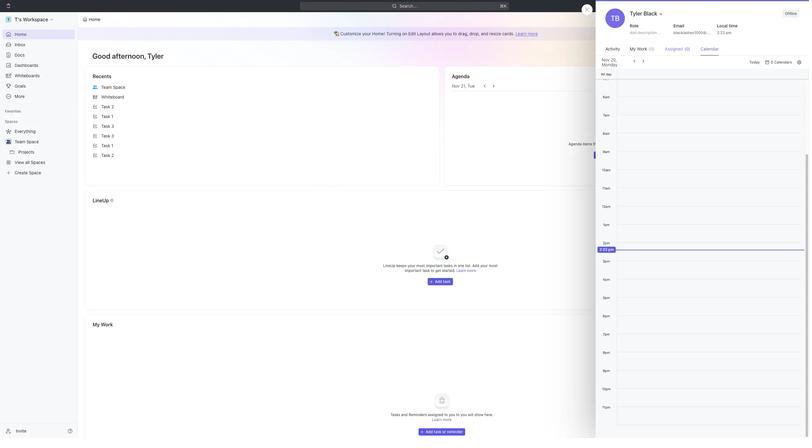 Task type: vqa. For each thing, say whether or not it's contained in the screenshot.
Management
no



Task type: locate. For each thing, give the bounding box(es) containing it.
more inside tasks and reminders assigned to you to you will show here. learn more
[[443, 418, 452, 423]]

task left or
[[434, 430, 441, 435]]

learn more link down list.
[[456, 269, 476, 273]]

1 vertical spatial learn more link
[[456, 269, 476, 273]]

spaces down favorites button
[[5, 120, 18, 124]]

team space link
[[90, 83, 434, 92], [15, 137, 74, 147]]

t's
[[15, 17, 22, 22]]

more
[[528, 31, 538, 36], [467, 269, 476, 273], [443, 418, 452, 423]]

in
[[454, 264, 457, 269]]

1 vertical spatial agenda
[[569, 142, 582, 147]]

‎task for ‎task 1
[[101, 143, 110, 148]]

task
[[423, 269, 430, 273], [443, 280, 451, 284], [434, 430, 441, 435]]

add task or reminder
[[426, 430, 463, 435]]

1 ‎task from the top
[[101, 143, 110, 148]]

important
[[426, 264, 443, 269], [405, 269, 422, 273]]

learn
[[516, 31, 527, 36], [456, 269, 466, 273], [432, 418, 442, 423]]

1 horizontal spatial task
[[434, 430, 441, 435]]

1 vertical spatial 2
[[111, 153, 114, 158]]

agenda
[[452, 74, 470, 79], [569, 142, 582, 147]]

1 vertical spatial will
[[468, 413, 473, 418]]

11am
[[602, 187, 610, 191]]

1 vertical spatial space
[[26, 139, 39, 144]]

0 vertical spatial task
[[423, 269, 430, 273]]

1 horizontal spatial my
[[630, 46, 636, 52]]

0 vertical spatial show
[[635, 142, 644, 147]]

1 vertical spatial show
[[474, 413, 483, 418]]

2 down ‎task 1 at left
[[111, 153, 114, 158]]

0 horizontal spatial team
[[15, 139, 25, 144]]

add inside role add description...
[[630, 30, 637, 35]]

upgrade link
[[726, 2, 755, 10]]

1 horizontal spatial learn
[[456, 269, 466, 273]]

team inside 'sidebar' navigation
[[15, 139, 25, 144]]

2 horizontal spatial task
[[443, 280, 451, 284]]

space down the view all spaces link
[[29, 170, 41, 176]]

2 vertical spatial more
[[443, 418, 452, 423]]

add right list.
[[472, 264, 479, 269]]

2 vertical spatial learn
[[432, 418, 442, 423]]

0 vertical spatial tyler
[[630, 10, 642, 17]]

whiteboard
[[101, 95, 124, 100]]

0 vertical spatial team space
[[101, 85, 125, 90]]

your up 9am at the top
[[602, 142, 610, 147]]

task 3 down task 1
[[101, 124, 114, 129]]

0 vertical spatial agenda
[[452, 74, 470, 79]]

1 vertical spatial work
[[101, 323, 113, 328]]

learn more
[[456, 269, 476, 273]]

team space link up projects link on the top left of the page
[[15, 137, 74, 147]]

0 horizontal spatial pm
[[608, 248, 614, 252]]

1 vertical spatial ‎task
[[101, 153, 110, 158]]

learn more link right cards.
[[516, 31, 538, 36]]

8pm
[[603, 351, 610, 355]]

will
[[629, 142, 634, 147], [468, 413, 473, 418]]

0 vertical spatial learn
[[516, 31, 527, 36]]

task 3 up ‎task 1 at left
[[101, 134, 114, 139]]

1 vertical spatial my
[[93, 323, 100, 328]]

task 3 link up ‎task 2 link
[[90, 131, 434, 141]]

spaces inside tree
[[31, 160, 45, 165]]

2 task from the top
[[101, 114, 110, 119]]

0 vertical spatial here.
[[645, 142, 654, 147]]

0 vertical spatial pm
[[726, 30, 731, 35]]

1 task 3 from the top
[[101, 124, 114, 129]]

1 horizontal spatial pm
[[726, 30, 731, 35]]

add inside dropdown button
[[435, 280, 442, 284]]

4 task from the top
[[101, 134, 110, 139]]

1 vertical spatial here.
[[484, 413, 493, 418]]

0 vertical spatial work
[[637, 46, 647, 52]]

my for my work
[[93, 323, 100, 328]]

1 horizontal spatial and
[[481, 31, 488, 36]]

user group image
[[93, 85, 98, 89], [6, 140, 11, 144]]

0 horizontal spatial learn
[[432, 418, 442, 423]]

more right cards.
[[528, 31, 538, 36]]

create space
[[15, 170, 41, 176]]

0 horizontal spatial user group image
[[6, 140, 11, 144]]

0 horizontal spatial team space link
[[15, 137, 74, 147]]

1 vertical spatial 3
[[111, 134, 114, 139]]

1 1 from the top
[[111, 114, 113, 119]]

2 2 from the top
[[111, 153, 114, 158]]

most right list.
[[489, 264, 497, 269]]

activity
[[605, 46, 620, 52]]

‎task down ‎task 1 at left
[[101, 153, 110, 158]]

pm inside local time 2:22 pm
[[726, 30, 731, 35]]

0 horizontal spatial and
[[401, 413, 408, 418]]

invite
[[16, 429, 26, 434]]

0 vertical spatial home
[[89, 17, 100, 22]]

nov inside nov 20, monday
[[602, 57, 610, 62]]

pm right the 2:22 at the right of the page
[[726, 30, 731, 35]]

add down get
[[435, 280, 442, 284]]

most right the 'keeps'
[[416, 264, 425, 269]]

team
[[101, 85, 112, 90], [15, 139, 25, 144]]

1 (0) from the left
[[649, 46, 654, 52]]

‎task 2 link
[[90, 151, 434, 161]]

important up get
[[426, 264, 443, 269]]

task
[[101, 104, 110, 109], [101, 114, 110, 119], [101, 124, 110, 129], [101, 134, 110, 139]]

tree
[[2, 127, 75, 178]]

tree containing everything
[[2, 127, 75, 178]]

and right tasks on the left
[[401, 413, 408, 418]]

2 for task 2
[[111, 104, 114, 109]]

1 for task 1
[[111, 114, 113, 119]]

2 ‎task from the top
[[101, 153, 110, 158]]

space up "whiteboard"
[[113, 85, 125, 90]]

1 horizontal spatial work
[[637, 46, 647, 52]]

1 vertical spatial lineup
[[383, 264, 395, 269]]

0 vertical spatial lineup
[[93, 198, 109, 204]]

1 horizontal spatial tyler
[[630, 10, 642, 17]]

tasks
[[444, 264, 453, 269]]

0 horizontal spatial nov
[[452, 84, 460, 89]]

task inside dropdown button
[[443, 280, 451, 284]]

0 horizontal spatial show
[[474, 413, 483, 418]]

1 most from the left
[[416, 264, 425, 269]]

team up "whiteboard"
[[101, 85, 112, 90]]

spaces up create space link in the left of the page
[[31, 160, 45, 165]]

email blacklashes1000@gmail.com
[[673, 23, 725, 35]]

team space link up task 2 link
[[90, 83, 434, 92]]

2 most from the left
[[489, 264, 497, 269]]

0 horizontal spatial team space
[[15, 139, 39, 144]]

more down list.
[[467, 269, 476, 273]]

2:22
[[717, 30, 725, 35]]

tyler right afternoon, on the top
[[147, 52, 164, 60]]

2 vertical spatial space
[[29, 170, 41, 176]]

agenda items from your calendars will show here.
[[569, 142, 655, 147]]

learn down one at the bottom of the page
[[456, 269, 466, 273]]

0 horizontal spatial task
[[423, 269, 430, 273]]

1 vertical spatial more
[[467, 269, 476, 273]]

2
[[111, 104, 114, 109], [111, 153, 114, 158]]

0 horizontal spatial home
[[15, 32, 27, 37]]

2 vertical spatial learn more link
[[432, 418, 452, 423]]

1 vertical spatial team
[[15, 139, 25, 144]]

2 3 from the top
[[111, 134, 114, 139]]

(0) right assigned
[[684, 46, 690, 52]]

1 down task 2
[[111, 114, 113, 119]]

nov left 20,
[[602, 57, 610, 62]]

view all spaces link
[[2, 158, 74, 168]]

drop,
[[470, 31, 480, 36]]

5am
[[603, 77, 610, 81]]

and inside tasks and reminders assigned to you to you will show here. learn more
[[401, 413, 408, 418]]

learn inside tasks and reminders assigned to you to you will show here. learn more
[[432, 418, 442, 423]]

1 horizontal spatial lineup
[[383, 264, 395, 269]]

home!
[[372, 31, 385, 36]]

0 horizontal spatial agenda
[[452, 74, 470, 79]]

2 task 3 link from the top
[[90, 131, 434, 141]]

add for add task
[[435, 280, 442, 284]]

to right assigned
[[444, 413, 448, 418]]

allows
[[431, 31, 444, 36]]

my
[[630, 46, 636, 52], [93, 323, 100, 328]]

show
[[635, 142, 644, 147], [474, 413, 483, 418]]

add for add calendar integrations
[[601, 153, 608, 158]]

team space up projects
[[15, 139, 39, 144]]

0 vertical spatial and
[[481, 31, 488, 36]]

0 vertical spatial ‎task
[[101, 143, 110, 148]]

add task button
[[428, 279, 453, 286]]

0 vertical spatial nov
[[602, 57, 610, 62]]

2pm
[[603, 241, 610, 245]]

task up ‎task 1 at left
[[101, 134, 110, 139]]

task 3
[[101, 124, 114, 129], [101, 134, 114, 139]]

0 horizontal spatial most
[[416, 264, 425, 269]]

add left calendar
[[601, 153, 608, 158]]

t's workspace
[[15, 17, 48, 22]]

all
[[601, 72, 605, 76]]

1 vertical spatial pm
[[608, 248, 614, 252]]

1 2 from the top
[[111, 104, 114, 109]]

task up task 1
[[101, 104, 110, 109]]

you
[[445, 31, 452, 36], [449, 413, 455, 418], [461, 413, 467, 418]]

1 vertical spatial 1
[[111, 143, 113, 148]]

monday
[[602, 62, 617, 67]]

1 vertical spatial home
[[15, 32, 27, 37]]

nov for nov 21, tue
[[452, 84, 460, 89]]

tyler black
[[630, 10, 657, 17]]

more up the add task or reminder
[[443, 418, 452, 423]]

home inside 'link'
[[15, 32, 27, 37]]

new
[[766, 3, 775, 9]]

space inside create space link
[[29, 170, 41, 176]]

sidebar navigation
[[0, 12, 79, 439]]

1 vertical spatial and
[[401, 413, 408, 418]]

1 horizontal spatial important
[[426, 264, 443, 269]]

0 vertical spatial will
[[629, 142, 634, 147]]

0 vertical spatial user group image
[[93, 85, 98, 89]]

0 horizontal spatial (0)
[[649, 46, 654, 52]]

here.
[[645, 142, 654, 147], [484, 413, 493, 418]]

and right drop, at the top
[[481, 31, 488, 36]]

1 horizontal spatial nov
[[602, 57, 610, 62]]

learn right cards.
[[516, 31, 527, 36]]

10am
[[602, 168, 611, 172]]

0 horizontal spatial here.
[[484, 413, 493, 418]]

1 task 3 link from the top
[[90, 122, 434, 131]]

1 horizontal spatial user group image
[[93, 85, 98, 89]]

task left get
[[423, 269, 430, 273]]

1 horizontal spatial (0)
[[684, 46, 690, 52]]

team down everything
[[15, 139, 25, 144]]

1 horizontal spatial here.
[[645, 142, 654, 147]]

1
[[111, 114, 113, 119], [111, 143, 113, 148]]

0 horizontal spatial my
[[93, 323, 100, 328]]

your
[[362, 31, 371, 36], [602, 142, 610, 147], [408, 264, 415, 269], [480, 264, 488, 269]]

0 vertical spatial more
[[528, 31, 538, 36]]

task down started.
[[443, 280, 451, 284]]

team space up "whiteboard"
[[101, 85, 125, 90]]

most
[[416, 264, 425, 269], [489, 264, 497, 269]]

0 horizontal spatial lineup
[[93, 198, 109, 204]]

(0) down description...
[[649, 46, 654, 52]]

customize
[[340, 31, 361, 36]]

manage
[[771, 17, 787, 22]]

whiteboard link
[[90, 92, 434, 102]]

0 horizontal spatial learn more link
[[432, 418, 452, 423]]

1 horizontal spatial agenda
[[569, 142, 582, 147]]

2 1 from the top
[[111, 143, 113, 148]]

space down everything link
[[26, 139, 39, 144]]

task 3 link down task 2 link
[[90, 122, 434, 131]]

work for my work (0)
[[637, 46, 647, 52]]

calendar
[[609, 153, 625, 158]]

assigned (0)
[[665, 46, 690, 52]]

1 horizontal spatial spaces
[[31, 160, 45, 165]]

2 (0) from the left
[[684, 46, 690, 52]]

task down task 2
[[101, 114, 110, 119]]

1 vertical spatial user group image
[[6, 140, 11, 144]]

lineup for lineup
[[93, 198, 109, 204]]

pm right 2:23 at the bottom
[[608, 248, 614, 252]]

to
[[453, 31, 457, 36], [431, 269, 434, 273], [444, 413, 448, 418], [456, 413, 460, 418]]

‎task inside ‎task 1 link
[[101, 143, 110, 148]]

tasks
[[390, 413, 400, 418]]

7am
[[603, 113, 610, 117]]

0 vertical spatial 2
[[111, 104, 114, 109]]

1 vertical spatial nov
[[452, 84, 460, 89]]

role
[[630, 23, 639, 28]]

tasks and reminders assigned to you to you will show here. learn more
[[390, 413, 493, 423]]

nov
[[602, 57, 610, 62], [452, 84, 460, 89]]

nov 21, tue
[[452, 84, 475, 89]]

task down task 1
[[101, 124, 110, 129]]

1 vertical spatial learn
[[456, 269, 466, 273]]

1 vertical spatial spaces
[[31, 160, 45, 165]]

nov left 21,
[[452, 84, 460, 89]]

3 down task 1
[[111, 124, 114, 129]]

important down the 'keeps'
[[405, 269, 422, 273]]

learn more link down assigned
[[432, 418, 452, 423]]

tb
[[611, 14, 620, 23]]

add left or
[[426, 430, 433, 435]]

3 up ‎task 1 at left
[[111, 134, 114, 139]]

0 vertical spatial my
[[630, 46, 636, 52]]

0 horizontal spatial spaces
[[5, 120, 18, 124]]

projects link
[[18, 148, 74, 157]]

1 vertical spatial important
[[405, 269, 422, 273]]

1 horizontal spatial team space link
[[90, 83, 434, 92]]

to left get
[[431, 269, 434, 273]]

2 task 3 from the top
[[101, 134, 114, 139]]

1 horizontal spatial learn more link
[[456, 269, 476, 273]]

‎task inside ‎task 2 link
[[101, 153, 110, 158]]

task 2
[[101, 104, 114, 109]]

add task button
[[428, 279, 453, 286]]

local time 2:22 pm
[[717, 23, 738, 35]]

to up reminder
[[456, 413, 460, 418]]

your right list.
[[480, 264, 488, 269]]

agenda left items
[[569, 142, 582, 147]]

2 down "whiteboard"
[[111, 104, 114, 109]]

tyler up role
[[630, 10, 642, 17]]

6pm
[[603, 315, 610, 319]]

0 vertical spatial learn more link
[[516, 31, 538, 36]]

0 horizontal spatial work
[[101, 323, 113, 328]]

layout
[[417, 31, 430, 36]]

2 vertical spatial task
[[434, 430, 441, 435]]

0 vertical spatial 1
[[111, 114, 113, 119]]

1 task from the top
[[101, 104, 110, 109]]

3 task from the top
[[101, 124, 110, 129]]

1 horizontal spatial will
[[629, 142, 634, 147]]

learn down assigned
[[432, 418, 442, 423]]

to inside lineup keeps your most important tasks in one list. add your most important task to get started.
[[431, 269, 434, 273]]

1 3 from the top
[[111, 124, 114, 129]]

pm
[[726, 30, 731, 35], [608, 248, 614, 252]]

agenda up nov 21, tue dropdown button
[[452, 74, 470, 79]]

lineup inside lineup keeps your most important tasks in one list. add your most important task to get started.
[[383, 264, 395, 269]]

add down role
[[630, 30, 637, 35]]

1 up ‎task 2
[[111, 143, 113, 148]]

‎task up ‎task 2
[[101, 143, 110, 148]]

0 horizontal spatial more
[[443, 418, 452, 423]]

list.
[[465, 264, 471, 269]]

agenda for agenda items from your calendars will show here.
[[569, 142, 582, 147]]



Task type: describe. For each thing, give the bounding box(es) containing it.
assigned
[[665, 46, 683, 52]]

inbox
[[15, 42, 25, 47]]

show inside tasks and reminders assigned to you to you will show here. learn more
[[474, 413, 483, 418]]

assigned
[[428, 413, 443, 418]]

add calendar integrations button
[[594, 152, 649, 159]]

to left drag, on the right of page
[[453, 31, 457, 36]]

⌘k
[[500, 3, 507, 9]]

nov 21, tue button
[[452, 84, 475, 89]]

here. inside tasks and reminders assigned to you to you will show here. learn more
[[484, 413, 493, 418]]

dashboards
[[15, 63, 38, 68]]

0 horizontal spatial important
[[405, 269, 422, 273]]

you right allows
[[445, 31, 452, 36]]

task for add task or reminder
[[434, 430, 441, 435]]

offline
[[785, 11, 797, 16]]

blacklashes1000@gmail.com
[[673, 30, 725, 35]]

1 horizontal spatial home
[[89, 17, 100, 22]]

manage cards
[[771, 17, 800, 22]]

0 vertical spatial team space link
[[90, 83, 434, 92]]

task 1
[[101, 114, 113, 119]]

task inside task 1 link
[[101, 114, 110, 119]]

add description... button
[[627, 29, 668, 37]]

items
[[583, 142, 592, 147]]

favorites button
[[2, 108, 23, 115]]

2:23
[[600, 248, 607, 252]]

inbox link
[[2, 40, 75, 50]]

user group image inside 'sidebar' navigation
[[6, 140, 11, 144]]

or
[[442, 430, 446, 435]]

docs link
[[2, 50, 75, 60]]

0 vertical spatial team
[[101, 85, 112, 90]]

team space inside 'sidebar' navigation
[[15, 139, 39, 144]]

1 for ‎task 1
[[111, 143, 113, 148]]

you right assigned
[[449, 413, 455, 418]]

1 vertical spatial team space link
[[15, 137, 74, 147]]

turning
[[386, 31, 401, 36]]

t
[[7, 17, 10, 22]]

2 for ‎task 2
[[111, 153, 114, 158]]

0 vertical spatial important
[[426, 264, 443, 269]]

create
[[15, 170, 28, 176]]

black
[[644, 10, 657, 17]]

your left home!
[[362, 31, 371, 36]]

good afternoon, tyler
[[92, 52, 164, 60]]

‎task for ‎task 2
[[101, 153, 110, 158]]

create space link
[[2, 168, 74, 178]]

resize
[[489, 31, 501, 36]]

add for add task or reminder
[[426, 430, 433, 435]]

t's workspace, , element
[[5, 16, 12, 23]]

role add description...
[[630, 23, 660, 35]]

everything link
[[2, 127, 74, 137]]

new button
[[757, 1, 778, 11]]

recents
[[93, 74, 111, 79]]

today
[[749, 60, 760, 65]]

21,
[[461, 84, 466, 89]]

favorites
[[5, 109, 21, 114]]

goals
[[15, 84, 26, 89]]

learn more link for my work
[[432, 418, 452, 423]]

0 vertical spatial spaces
[[5, 120, 18, 124]]

my work
[[93, 323, 113, 328]]

email
[[673, 23, 684, 28]]

add inside lineup keeps your most important tasks in one list. add your most important task to get started.
[[472, 264, 479, 269]]

good
[[92, 52, 110, 60]]

1 vertical spatial tyler
[[147, 52, 164, 60]]

dashboards link
[[2, 61, 75, 70]]

tue
[[468, 84, 475, 89]]

7pm
[[603, 333, 610, 337]]

task 2 link
[[90, 102, 434, 112]]

task inside lineup keeps your most important tasks in one list. add your most important task to get started.
[[423, 269, 430, 273]]

0 vertical spatial space
[[113, 85, 125, 90]]

learn more link for lineup
[[456, 269, 476, 273]]

cards
[[788, 17, 800, 22]]

tree inside 'sidebar' navigation
[[2, 127, 75, 178]]

task inside task 2 link
[[101, 104, 110, 109]]

11pm
[[602, 406, 610, 410]]

on
[[402, 31, 407, 36]]

docs
[[15, 52, 25, 58]]

task for add task
[[443, 280, 451, 284]]

integrations
[[626, 153, 647, 158]]

my for my work (0)
[[630, 46, 636, 52]]

1 horizontal spatial team space
[[101, 85, 125, 90]]

2 horizontal spatial learn
[[516, 31, 527, 36]]

nov 20, monday
[[602, 57, 617, 67]]

3pm
[[603, 260, 610, 264]]

cards.
[[502, 31, 514, 36]]

reminder
[[447, 430, 463, 435]]

1 horizontal spatial more
[[467, 269, 476, 273]]

get
[[435, 269, 441, 273]]

drag,
[[458, 31, 468, 36]]

9pm
[[603, 369, 610, 373]]

‎task 1 link
[[90, 141, 434, 151]]

projects
[[18, 150, 34, 155]]

20,
[[611, 57, 617, 62]]

edit
[[408, 31, 416, 36]]

everything
[[15, 129, 36, 134]]

2 horizontal spatial more
[[528, 31, 538, 36]]

task 1 link
[[90, 112, 434, 122]]

12pm
[[602, 205, 611, 209]]

manage cards button
[[767, 15, 804, 24]]

upgrade
[[734, 3, 752, 9]]

3 for 2nd task 3 link from the bottom of the page
[[111, 124, 114, 129]]

today button
[[747, 58, 762, 67]]

description...
[[638, 30, 660, 35]]

1 horizontal spatial show
[[635, 142, 644, 147]]

3 for second task 3 link from the top
[[111, 134, 114, 139]]

my work (0)
[[630, 46, 654, 52]]

all
[[25, 160, 30, 165]]

agenda for agenda
[[452, 74, 470, 79]]

day
[[606, 72, 612, 76]]

add task or reminder button
[[418, 429, 465, 437]]

your right the 'keeps'
[[408, 264, 415, 269]]

view all spaces
[[15, 160, 45, 165]]

2 horizontal spatial learn more link
[[516, 31, 538, 36]]

add task
[[435, 280, 451, 284]]

work for my work
[[101, 323, 113, 328]]

view
[[15, 160, 24, 165]]

you up reminder
[[461, 413, 467, 418]]

all day
[[601, 72, 612, 76]]

local
[[717, 23, 728, 28]]

🏡
[[334, 31, 339, 36]]

nov for nov 20, monday
[[602, 57, 610, 62]]

will inside tasks and reminders assigned to you to you will show here. learn more
[[468, 413, 473, 418]]

lineup for lineup keeps your most important tasks in one list. add your most important task to get started.
[[383, 264, 395, 269]]

0
[[771, 60, 773, 65]]

goals link
[[2, 81, 75, 91]]

2:23 pm
[[600, 248, 614, 252]]

lineup keeps your most important tasks in one list. add your most important task to get started.
[[383, 264, 497, 273]]

whiteboards
[[15, 73, 40, 78]]



